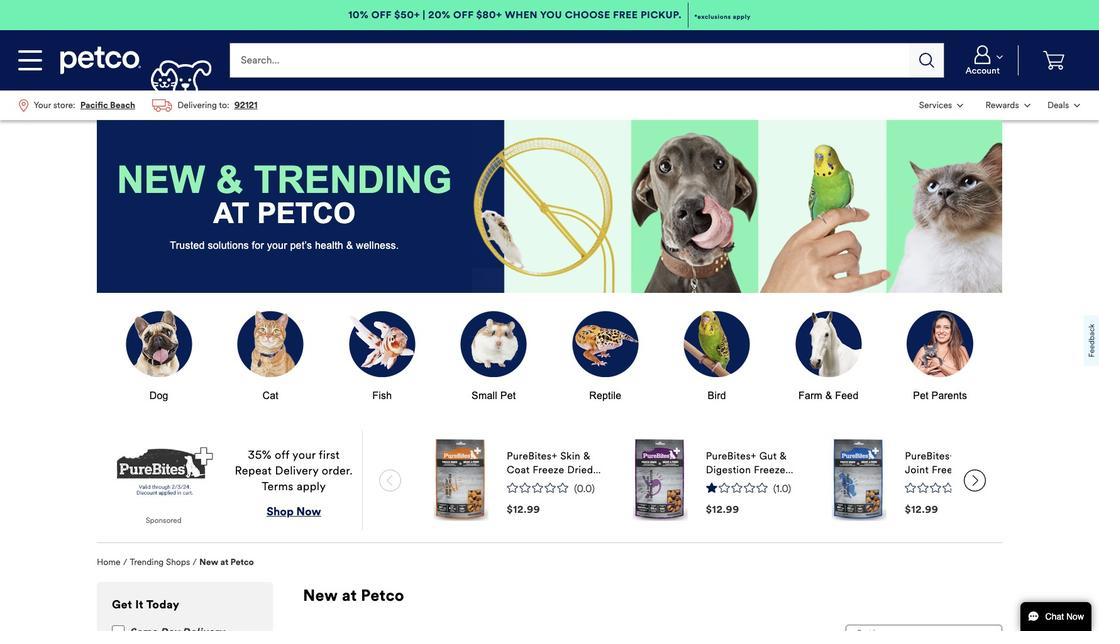 Task type: describe. For each thing, give the bounding box(es) containing it.
trusted
[[170, 240, 205, 251]]

fish image
[[349, 311, 416, 377]]

farm & feed image
[[795, 311, 862, 377]]

0 vertical spatial new at petco
[[199, 557, 254, 568]]

1 off from the left
[[371, 9, 392, 21]]

$12.99 for ( 0.0 )
[[507, 503, 540, 515]]

carat down icon 13 button down search image
[[912, 92, 971, 119]]

*exclusions apply
[[694, 12, 751, 20]]

new & trending at petco
[[117, 159, 452, 230]]

2 / from the left
[[193, 557, 197, 568]]

petco inside new & trending at petco
[[257, 198, 356, 230]]

farm & feed
[[799, 391, 859, 401]]

parents
[[932, 391, 967, 401]]

fish link
[[372, 391, 392, 401]]

off
[[275, 449, 290, 462]]

health
[[315, 240, 343, 251]]

carat down icon 13 image for carat down icon 13 popup button under search image
[[957, 104, 964, 107]]

trending shops link
[[130, 557, 190, 568]]

1 / from the left
[[123, 557, 127, 568]]

3 $12.99 from the left
[[905, 503, 939, 515]]

reptile link
[[589, 391, 622, 401]]

get it today
[[112, 598, 180, 612]]

shop
[[267, 505, 294, 519]]

1 vertical spatial petco
[[231, 557, 254, 568]]

) for ( 0.0 )
[[592, 483, 595, 495]]

0.0
[[577, 483, 592, 495]]

2 list from the left
[[911, 91, 1089, 120]]

shop now link
[[267, 495, 321, 519]]

dog link
[[150, 391, 168, 401]]

$12.99 for ( 1.0 )
[[706, 503, 739, 515]]

today
[[146, 598, 180, 612]]

trending for &
[[254, 159, 452, 201]]

$50+
[[394, 9, 420, 21]]

10%
[[348, 9, 369, 21]]

1 citrus catapult arrow button from the left
[[373, 440, 408, 522]]

carat down icon 13 image for carat down icon 13 dropdown button
[[1024, 104, 1031, 107]]

1 vertical spatial &
[[346, 240, 353, 251]]

$80+
[[476, 9, 502, 21]]

farm & feed link
[[799, 391, 859, 401]]

bird link
[[708, 391, 726, 401]]

pickup.
[[641, 9, 682, 21]]

cat link
[[263, 391, 279, 401]]

& for new
[[216, 159, 243, 201]]

2 vertical spatial at
[[342, 586, 357, 606]]

( 0.0 )
[[574, 483, 595, 495]]

sponsored
[[146, 516, 182, 525]]

carat down icon 13 image for carat down icon 13 popup button right of carat down icon 13 dropdown button
[[1074, 104, 1081, 107]]

reptile image
[[572, 311, 639, 377]]

pet's
[[290, 240, 312, 251]]

2 citrus catapult arrow button from the left
[[958, 440, 992, 522]]

shops
[[166, 557, 190, 568]]

carat down icon 13 button up carat down icon 13 dropdown button
[[953, 45, 1013, 75]]

1.0
[[776, 483, 788, 495]]

purebites logo. sponsored. image
[[102, 447, 225, 497]]



Task type: vqa. For each thing, say whether or not it's contained in the screenshot.
Sponsored
yes



Task type: locate. For each thing, give the bounding box(es) containing it.
farm
[[799, 391, 823, 401]]

2 off from the left
[[453, 9, 474, 21]]

list
[[10, 91, 266, 120], [911, 91, 1089, 120]]

small
[[472, 391, 498, 401]]

1 horizontal spatial /
[[193, 557, 197, 568]]

solutions
[[208, 240, 249, 251]]

( 1.0 )
[[773, 483, 791, 495]]

1 ) from the left
[[592, 483, 595, 495]]

bird image
[[684, 311, 750, 377]]

pet left parents
[[913, 391, 929, 401]]

cat
[[263, 391, 279, 401]]

when
[[505, 9, 538, 21]]

off
[[371, 9, 392, 21], [453, 9, 474, 21]]

0 horizontal spatial &
[[216, 159, 243, 201]]

bird
[[708, 391, 726, 401]]

1 list from the left
[[10, 91, 266, 120]]

pet parents
[[913, 391, 967, 401]]

1 vertical spatial your
[[292, 449, 316, 462]]

1 horizontal spatial off
[[453, 9, 474, 21]]

0 horizontal spatial $12.99
[[507, 503, 540, 515]]

1 horizontal spatial petco
[[257, 198, 356, 230]]

0 horizontal spatial )
[[592, 483, 595, 495]]

it
[[135, 598, 144, 612]]

2 horizontal spatial $12.99
[[905, 503, 939, 515]]

1 $12.99 from the left
[[507, 503, 540, 515]]

apply inside 35% off your first repeat delivery order. terms apply
[[297, 480, 326, 494]]

1 horizontal spatial new at petco
[[303, 586, 404, 606]]

35%
[[248, 449, 272, 462]]

fish
[[372, 391, 392, 401]]

trending
[[254, 159, 452, 201], [130, 557, 164, 568]]

apply
[[733, 12, 751, 20], [297, 480, 326, 494]]

/ right shops
[[193, 557, 197, 568]]

20%
[[428, 9, 451, 21]]

apply right *exclusions
[[733, 12, 751, 20]]

1 vertical spatial at
[[220, 557, 228, 568]]

2 vertical spatial &
[[826, 391, 832, 401]]

( for 1.0
[[773, 483, 776, 495]]

for
[[252, 240, 264, 251]]

0 vertical spatial new
[[117, 159, 205, 201]]

you
[[540, 9, 562, 21]]

your right for
[[267, 240, 287, 251]]

your
[[267, 240, 287, 251], [292, 449, 316, 462]]

off right the 10%
[[371, 9, 392, 21]]

Search search field
[[230, 43, 910, 78]]

terms
[[262, 480, 294, 494]]

shop now
[[267, 505, 321, 519]]

cat image
[[237, 311, 304, 377]]

1 horizontal spatial citrus catapult arrow button
[[958, 440, 992, 522]]

trending for /
[[130, 557, 164, 568]]

0 horizontal spatial /
[[123, 557, 127, 568]]

small pet image
[[461, 311, 527, 377]]

/
[[123, 557, 127, 568], [193, 557, 197, 568]]

carat down icon 13 image inside dropdown button
[[1024, 104, 1031, 107]]

1 horizontal spatial citrus catapult arrow image
[[964, 470, 986, 492]]

small pet
[[472, 391, 516, 401]]

0 vertical spatial trending
[[254, 159, 452, 201]]

dog image
[[126, 311, 192, 377]]

0 vertical spatial your
[[267, 240, 287, 251]]

dog
[[150, 391, 168, 401]]

new inside new & trending at petco
[[117, 159, 205, 201]]

1 vertical spatial apply
[[297, 480, 326, 494]]

2 ) from the left
[[788, 483, 791, 495]]

(
[[574, 483, 577, 495], [773, 483, 776, 495]]

$12.99
[[507, 503, 540, 515], [706, 503, 739, 515], [905, 503, 939, 515]]

carat down icon 13 image
[[997, 55, 1003, 59], [957, 104, 964, 107], [1024, 104, 1031, 107], [1074, 104, 1081, 107]]

0 horizontal spatial petco
[[231, 557, 254, 568]]

citrus catapult arrow image
[[379, 470, 401, 492], [964, 470, 986, 492]]

0 vertical spatial petco
[[257, 198, 356, 230]]

wellness.
[[356, 240, 399, 251]]

& for farm
[[826, 391, 832, 401]]

1 horizontal spatial pet
[[913, 391, 929, 401]]

at
[[213, 198, 249, 230], [220, 557, 228, 568], [342, 586, 357, 606]]

search image
[[919, 53, 934, 68]]

trusted solutions for your pet's health & wellness.
[[170, 240, 399, 251]]

0 vertical spatial &
[[216, 159, 243, 201]]

0 horizontal spatial apply
[[297, 480, 326, 494]]

2 citrus catapult arrow image from the left
[[964, 470, 986, 492]]

1 horizontal spatial $12.99
[[706, 503, 739, 515]]

1 horizontal spatial trending
[[254, 159, 452, 201]]

feed
[[835, 391, 859, 401]]

first
[[319, 449, 340, 462]]

0 vertical spatial apply
[[733, 12, 751, 20]]

1 horizontal spatial &
[[346, 240, 353, 251]]

get
[[112, 598, 132, 612]]

|
[[423, 9, 426, 21]]

citrus catapult arrow button
[[373, 440, 408, 522], [958, 440, 992, 522]]

1 vertical spatial trending
[[130, 557, 164, 568]]

1 vertical spatial new
[[199, 557, 218, 568]]

1 pet from the left
[[500, 391, 516, 401]]

/ right home at the bottom left of page
[[123, 557, 127, 568]]

1 citrus catapult arrow image from the left
[[379, 470, 401, 492]]

small pet link
[[472, 391, 516, 401]]

new
[[117, 159, 205, 201], [199, 557, 218, 568], [303, 586, 338, 606]]

0 horizontal spatial new at petco
[[199, 557, 254, 568]]

1 horizontal spatial your
[[292, 449, 316, 462]]

0 horizontal spatial list
[[10, 91, 266, 120]]

0 horizontal spatial citrus catapult arrow button
[[373, 440, 408, 522]]

& inside new & trending at petco
[[216, 159, 243, 201]]

1 ( from the left
[[574, 483, 577, 495]]

off right 20%
[[453, 9, 474, 21]]

your up delivery
[[292, 449, 316, 462]]

0 horizontal spatial pet
[[500, 391, 516, 401]]

now
[[296, 505, 321, 519]]

1 horizontal spatial list
[[911, 91, 1089, 120]]

carat down icon 13 button
[[953, 45, 1013, 75], [912, 92, 971, 119], [1040, 92, 1088, 119]]

0 horizontal spatial citrus catapult arrow image
[[379, 470, 401, 492]]

0 horizontal spatial your
[[267, 240, 287, 251]]

order.
[[322, 464, 353, 478]]

your inside 35% off your first repeat delivery order. terms apply
[[292, 449, 316, 462]]

1 vertical spatial new at petco
[[303, 586, 404, 606]]

2 vertical spatial new
[[303, 586, 338, 606]]

2 horizontal spatial &
[[826, 391, 832, 401]]

1 horizontal spatial )
[[788, 483, 791, 495]]

2 pet from the left
[[913, 391, 929, 401]]

free
[[613, 9, 638, 21]]

10% off $50+ | 20% off $80+ when you choose free pickup.
[[348, 9, 682, 21]]

0 vertical spatial at
[[213, 198, 249, 230]]

reptile
[[589, 391, 622, 401]]

0 horizontal spatial off
[[371, 9, 392, 21]]

home link
[[97, 557, 121, 568]]

0 horizontal spatial (
[[574, 483, 577, 495]]

&
[[216, 159, 243, 201], [346, 240, 353, 251], [826, 391, 832, 401]]

0 horizontal spatial trending
[[130, 557, 164, 568]]

delivery
[[275, 464, 319, 478]]

at inside new & trending at petco
[[213, 198, 249, 230]]

choose
[[565, 9, 610, 21]]

pet parents image
[[907, 311, 974, 377]]

( for 0.0
[[574, 483, 577, 495]]

pet parents link
[[913, 391, 967, 401]]

home / trending shops /
[[97, 557, 197, 568]]

apply down delivery
[[297, 480, 326, 494]]

home
[[97, 557, 121, 568]]

carat down icon 13 button right carat down icon 13 dropdown button
[[1040, 92, 1088, 119]]

2 horizontal spatial petco
[[361, 586, 404, 606]]

petco
[[257, 198, 356, 230], [231, 557, 254, 568], [361, 586, 404, 606]]

2 ( from the left
[[773, 483, 776, 495]]

repeat
[[235, 464, 272, 478]]

)
[[592, 483, 595, 495], [788, 483, 791, 495]]

) for ( 1.0 )
[[788, 483, 791, 495]]

pet right small
[[500, 391, 516, 401]]

2 vertical spatial petco
[[361, 586, 404, 606]]

*exclusions
[[694, 12, 731, 20]]

carat down icon 13 button
[[973, 92, 1038, 119]]

1 horizontal spatial (
[[773, 483, 776, 495]]

1 horizontal spatial apply
[[733, 12, 751, 20]]

new at petco
[[199, 557, 254, 568], [303, 586, 404, 606]]

trending inside new & trending at petco
[[254, 159, 452, 201]]

2 $12.99 from the left
[[706, 503, 739, 515]]

new at petco link
[[199, 557, 254, 568]]

pet
[[500, 391, 516, 401], [913, 391, 929, 401]]

35% off your first repeat delivery order. terms apply
[[235, 449, 353, 494]]



